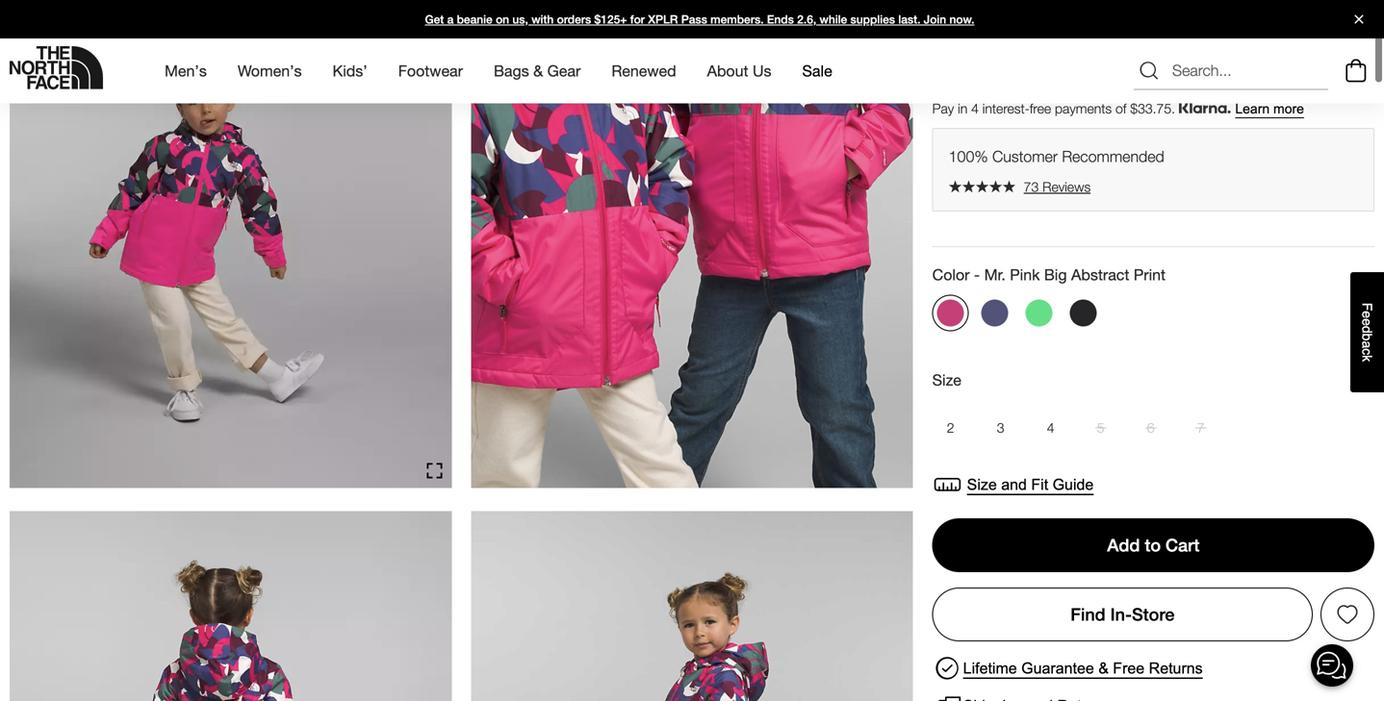 Task type: describe. For each thing, give the bounding box(es) containing it.
$33.75.
[[1130, 101, 1175, 117]]

cart
[[1166, 536, 1200, 556]]

supplies
[[851, 13, 895, 26]]

Search search field
[[1134, 52, 1328, 90]]

get
[[425, 13, 444, 26]]

on
[[496, 13, 509, 26]]

add to cart button
[[932, 519, 1375, 573]]

with
[[532, 13, 554, 26]]

print
[[1134, 266, 1166, 284]]

pass
[[681, 13, 707, 26]]

kids' freedom insulated jacket
[[932, 15, 1259, 42]]

last.
[[898, 13, 921, 26]]

us
[[753, 62, 772, 80]]

k
[[1360, 355, 1375, 362]]

big
[[1044, 266, 1067, 284]]

of
[[1116, 101, 1127, 117]]

free
[[1113, 660, 1145, 678]]

xplr
[[648, 13, 678, 26]]

add
[[1107, 536, 1140, 556]]

insulated
[[1090, 15, 1184, 42]]

gear
[[547, 62, 581, 80]]

kids'
[[932, 15, 985, 42]]

search all image
[[1138, 59, 1161, 83]]

f
[[1360, 303, 1375, 311]]

women's link
[[238, 45, 302, 97]]

learn more
[[1235, 102, 1304, 117]]

about
[[707, 62, 748, 80]]

mr. pink big abstract print image
[[937, 300, 964, 327]]

list box containing 2
[[932, 410, 1375, 447]]

find
[[1071, 605, 1106, 625]]

about us link
[[707, 45, 772, 97]]

6 button
[[1133, 410, 1169, 447]]

4 inside button
[[1047, 420, 1055, 436]]

us,
[[512, 13, 528, 26]]

in-
[[1111, 605, 1132, 625]]

fit
[[1031, 476, 1048, 494]]

3 button
[[982, 410, 1019, 447]]

a inside f e e d b a c k "button"
[[1360, 341, 1375, 349]]

jacket
[[1190, 15, 1259, 42]]

guarantee
[[1021, 660, 1094, 678]]

bags & gear link
[[494, 45, 581, 97]]

store
[[1132, 605, 1175, 625]]

$125+
[[594, 13, 627, 26]]

1 e from the top
[[1360, 311, 1375, 319]]

returns
[[1149, 660, 1203, 678]]

pay
[[932, 101, 954, 117]]

find in-store
[[1071, 605, 1175, 625]]

add to cart
[[1107, 536, 1200, 556]]

100% customer recommended
[[949, 147, 1164, 166]]

3
[[997, 420, 1005, 436]]

TNF Black radio
[[1065, 295, 1102, 332]]

lifetime guarantee & free returns
[[963, 660, 1203, 678]]

size and fit guide button
[[932, 470, 1094, 501]]

73 reviews
[[1024, 179, 1091, 195]]

beanie
[[457, 13, 493, 26]]

free
[[1030, 101, 1051, 117]]

2
[[947, 420, 954, 436]]

klarna image
[[1179, 102, 1231, 114]]

members.
[[711, 13, 764, 26]]

& inside button
[[1099, 660, 1109, 678]]

view cart image
[[1341, 57, 1372, 85]]

5 button
[[1083, 410, 1119, 447]]

a inside get a beanie on us, with orders $125+ for xplr pass members. ends 2.6, while supplies last. join now. link
[[447, 13, 454, 26]]

kids'
[[333, 62, 367, 80]]

lifetime guarantee & free returns button
[[932, 654, 1203, 685]]

about us
[[707, 62, 772, 80]]

4 button
[[1033, 410, 1069, 447]]

2 button
[[932, 410, 969, 447]]

color option group
[[932, 295, 1375, 339]]

f e e d b a c k button
[[1351, 272, 1384, 393]]

0 vertical spatial 4
[[971, 101, 979, 117]]

to
[[1145, 536, 1161, 556]]

2.6,
[[797, 13, 816, 26]]



Task type: locate. For each thing, give the bounding box(es) containing it.
color
[[932, 266, 970, 284]]

customer
[[992, 147, 1058, 166]]

get a beanie on us, with orders $125+ for xplr pass members. ends 2.6, while supplies last. join now. link
[[0, 0, 1384, 39]]

2 e from the top
[[1360, 319, 1375, 326]]

&
[[533, 62, 543, 80], [1099, 660, 1109, 678]]

0 vertical spatial a
[[447, 13, 454, 26]]

list box
[[932, 410, 1375, 447]]

Mr. Pink Big Abstract Print radio
[[932, 295, 969, 332]]

f e e d b a c k
[[1360, 303, 1375, 362]]

0 horizontal spatial size
[[932, 371, 962, 389]]

7
[[1197, 420, 1205, 436]]

4 right 3 button
[[1047, 420, 1055, 436]]

1 vertical spatial size
[[967, 476, 997, 494]]

size for size and fit guide
[[967, 476, 997, 494]]

size for size
[[932, 371, 962, 389]]

footwear link
[[398, 45, 463, 97]]

for
[[630, 13, 645, 26]]

e up the d at right
[[1360, 311, 1375, 319]]

tnf black image
[[1070, 300, 1097, 327]]

and
[[1001, 476, 1027, 494]]

73 reviews link
[[949, 179, 1358, 195]]

Chlorophyll Green radio
[[1021, 295, 1058, 332]]

freedom
[[991, 15, 1083, 42]]

a up k
[[1360, 341, 1375, 349]]

bags & gear
[[494, 62, 581, 80]]

pink
[[1010, 266, 1040, 284]]

e
[[1360, 311, 1375, 319], [1360, 319, 1375, 326]]

chlorophyll green image
[[1026, 300, 1053, 327]]

7 button
[[1183, 410, 1219, 447]]

size up 2
[[932, 371, 962, 389]]

d
[[1360, 326, 1375, 334]]

women's
[[238, 62, 302, 80]]

1 horizontal spatial &
[[1099, 660, 1109, 678]]

1 vertical spatial 4
[[1047, 420, 1055, 436]]

& left free
[[1099, 660, 1109, 678]]

learn more button
[[1235, 102, 1304, 117]]

lifetime
[[963, 660, 1017, 678]]

men's
[[165, 62, 207, 80]]

size inside size and fit guide button
[[967, 476, 997, 494]]

interest-
[[983, 101, 1030, 117]]

open full screen image
[[427, 464, 442, 479]]

learn
[[1235, 102, 1270, 117]]

100%
[[949, 147, 988, 166]]

0 horizontal spatial 4
[[971, 101, 979, 117]]

orders
[[557, 13, 591, 26]]

0 vertical spatial &
[[533, 62, 543, 80]]

renewed link
[[612, 45, 676, 97]]

get a beanie on us, with orders $125+ for xplr pass members. ends 2.6, while supplies last. join now.
[[425, 13, 975, 26]]

find in-store button
[[932, 588, 1313, 642]]

73
[[1024, 179, 1039, 195]]

abstract
[[1071, 266, 1130, 284]]

4
[[971, 101, 979, 117], [1047, 420, 1055, 436]]

guide
[[1053, 476, 1094, 494]]

0 horizontal spatial a
[[447, 13, 454, 26]]

ends
[[767, 13, 794, 26]]

cave blue collage shapes print image
[[982, 300, 1008, 327]]

mr.
[[984, 266, 1006, 284]]

& left 'gear'
[[533, 62, 543, 80]]

recommended
[[1062, 147, 1164, 166]]

men's link
[[165, 45, 207, 97]]

join
[[924, 13, 946, 26]]

1 horizontal spatial 4
[[1047, 420, 1055, 436]]

sale link
[[802, 45, 832, 97]]

close image
[[1347, 15, 1372, 24]]

a
[[447, 13, 454, 26], [1360, 341, 1375, 349]]

size
[[932, 371, 962, 389], [967, 476, 997, 494]]

footwear
[[398, 62, 463, 80]]

e up b
[[1360, 319, 1375, 326]]

color - mr. pink big abstract print
[[932, 266, 1166, 284]]

renewed
[[612, 62, 676, 80]]

b
[[1360, 334, 1375, 341]]

while
[[820, 13, 847, 26]]

1 horizontal spatial size
[[967, 476, 997, 494]]

the north face home page image
[[10, 46, 103, 90]]

Cave Blue Collage Shapes Print radio
[[977, 295, 1013, 332]]

-
[[974, 266, 980, 284]]

0 vertical spatial size
[[932, 371, 962, 389]]

pay in 4 interest-free payments of $33.75.
[[932, 101, 1179, 117]]

1 horizontal spatial a
[[1360, 341, 1375, 349]]

bags
[[494, 62, 529, 80]]

1 vertical spatial &
[[1099, 660, 1109, 678]]

kids' link
[[333, 45, 367, 97]]

6
[[1147, 420, 1155, 436]]

c
[[1360, 349, 1375, 355]]

now.
[[950, 13, 975, 26]]

1 vertical spatial a
[[1360, 341, 1375, 349]]

size and fit guide
[[967, 476, 1094, 494]]

size left "and"
[[967, 476, 997, 494]]

payments
[[1055, 101, 1112, 117]]

0 horizontal spatial &
[[533, 62, 543, 80]]

a right get
[[447, 13, 454, 26]]

4 right "in"
[[971, 101, 979, 117]]

in
[[958, 101, 968, 117]]

more
[[1274, 102, 1304, 117]]



Task type: vqa. For each thing, say whether or not it's contained in the screenshot.
the Insulated
yes



